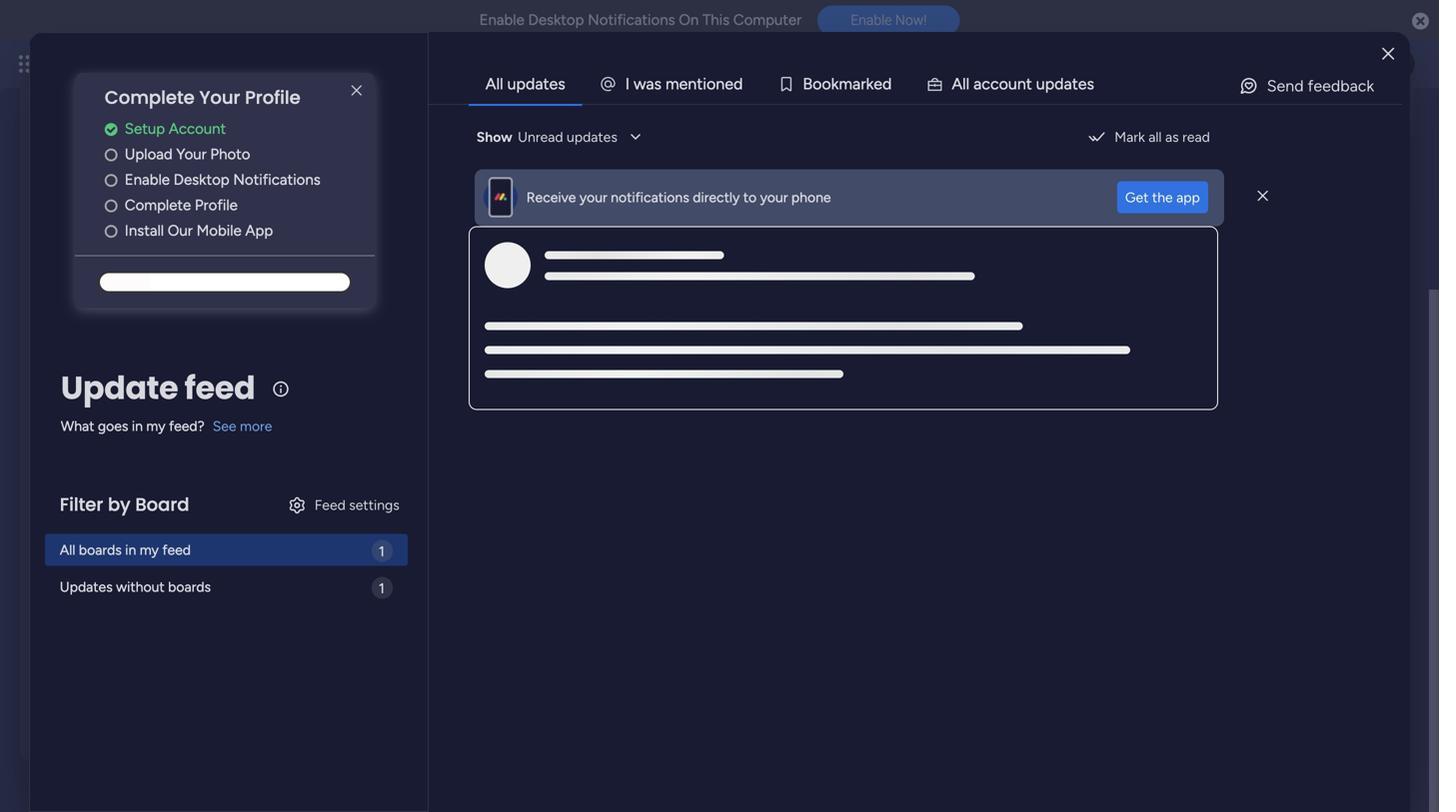 Task type: locate. For each thing, give the bounding box(es) containing it.
1 horizontal spatial m
[[839, 74, 853, 93]]

notifications left on
[[588, 11, 675, 29]]

e right p
[[1078, 74, 1087, 93]]

1 horizontal spatial boards
[[168, 578, 211, 595]]

1 horizontal spatial see
[[350, 55, 373, 72]]

all for all updates
[[486, 74, 503, 93]]

t right p
[[1072, 74, 1078, 93]]

1 horizontal spatial main
[[226, 159, 256, 176]]

my left 'feed?'
[[146, 418, 165, 435]]

enable
[[479, 11, 525, 29], [851, 12, 892, 28], [125, 171, 170, 189]]

profile up mobile
[[195, 196, 238, 214]]

setup account
[[125, 120, 226, 138]]

roy mann image
[[91, 305, 131, 345]]

2 horizontal spatial t
[[1072, 74, 1078, 93]]

1 s from the left
[[654, 74, 662, 93]]

show
[[477, 128, 513, 145]]

0 horizontal spatial invite
[[195, 404, 235, 423]]

u
[[1008, 74, 1017, 93], [1036, 74, 1045, 93]]

teammates
[[275, 404, 356, 423]]

enable for enable now!
[[851, 12, 892, 28]]

main
[[226, 159, 256, 176], [139, 572, 178, 593]]

1 m from the left
[[666, 74, 679, 93]]

my right 'close my workspaces' "icon"
[[72, 511, 98, 533]]

your inside boost your workflow in minutes with ready-made templates
[[1167, 319, 1199, 338]]

component image
[[69, 156, 87, 174]]

desktop up all updates link
[[528, 11, 584, 29]]

update right the close update feed (inbox) image
[[72, 237, 133, 258]]

circle o image left install
[[105, 224, 118, 239]]

o
[[707, 74, 716, 93], [813, 74, 822, 93], [822, 74, 831, 93], [999, 74, 1008, 93]]

profile inside "link"
[[195, 196, 238, 214]]

n left p
[[1017, 74, 1026, 93]]

2 horizontal spatial enable
[[851, 12, 892, 28]]

feed up see more link
[[184, 366, 255, 410]]

2 m from the left
[[839, 74, 853, 93]]

0 vertical spatial desktop
[[528, 11, 584, 29]]

see left more
[[213, 418, 236, 435]]

p
[[1045, 74, 1055, 93]]

ready-
[[1121, 343, 1168, 362]]

circle o image inside enable desktop notifications link
[[105, 173, 118, 188]]

0 vertical spatial templates
[[1212, 343, 1284, 362]]

john smith image
[[1383, 48, 1415, 80]]

main down the all boards in my feed
[[139, 572, 178, 593]]

1 vertical spatial update
[[61, 366, 178, 410]]

app
[[1176, 189, 1200, 206]]

invite for invite your teammates and start collaborating
[[195, 404, 235, 423]]

boost your workflow in minutes with ready-made templates
[[1121, 319, 1382, 362]]

boards up 'updates'
[[79, 542, 122, 559]]

1 horizontal spatial notifications
[[588, 11, 675, 29]]

1
[[255, 239, 260, 256], [379, 543, 385, 560], [379, 580, 385, 597]]

this
[[703, 11, 730, 29]]

circle o image inside upload your photo link
[[105, 147, 118, 162]]

1 horizontal spatial u
[[1036, 74, 1045, 93]]

in inside boost your workflow in minutes with ready-made templates
[[1273, 319, 1285, 338]]

0 vertical spatial all
[[486, 74, 503, 93]]

circle o image right component icon
[[105, 173, 118, 188]]

work up complete your profile
[[161, 52, 197, 75]]

desktop
[[528, 11, 584, 29], [174, 171, 230, 189]]

0 horizontal spatial updates
[[507, 74, 565, 93]]

0 horizontal spatial my
[[72, 511, 98, 533]]

3 a from the left
[[974, 74, 982, 93]]

t left p
[[1026, 74, 1032, 93]]

1 horizontal spatial t
[[1026, 74, 1032, 93]]

n
[[688, 74, 697, 93], [716, 74, 725, 93], [1017, 74, 1026, 93]]

nov 17, 2023
[[927, 316, 1014, 334]]

your for photo
[[176, 145, 207, 163]]

o left p
[[999, 74, 1008, 93]]

update feed
[[61, 366, 255, 410]]

updates right unread
[[567, 128, 618, 145]]

2 circle o image from the top
[[105, 173, 118, 188]]

complete up setup
[[105, 85, 195, 110]]

2 e from the left
[[725, 74, 734, 93]]

close image
[[1382, 47, 1394, 61]]

check circle image
[[105, 122, 118, 137]]

workspace right without
[[182, 572, 269, 593]]

dapulse x slim image
[[345, 79, 369, 103]]

invite inside button
[[970, 405, 1005, 422]]

0 vertical spatial work
[[161, 52, 197, 75]]

mark all as read
[[1115, 128, 1210, 145]]

templates down workflow in the right of the page
[[1212, 343, 1284, 362]]

e left i
[[679, 74, 688, 93]]

2 vertical spatial feed
[[162, 542, 191, 559]]

i w a s m e n t i o n e d
[[625, 74, 743, 93]]

notifications
[[588, 11, 675, 29], [233, 171, 321, 189]]

1 vertical spatial your
[[176, 145, 207, 163]]

k
[[831, 74, 839, 93], [866, 74, 874, 93]]

see plans
[[350, 55, 410, 72]]

close update feed (inbox) image
[[44, 236, 68, 260]]

2 vertical spatial in
[[125, 542, 136, 559]]

2 vertical spatial work
[[163, 599, 196, 617]]

your for boost your workflow in minutes with ready-made templates
[[1167, 319, 1199, 338]]

feed
[[137, 237, 175, 258], [184, 366, 255, 410], [162, 542, 191, 559]]

board
[[159, 126, 202, 145]]

s right p
[[1087, 74, 1094, 93]]

2 d from the left
[[882, 74, 892, 93]]

1 horizontal spatial my
[[98, 126, 121, 145]]

0 horizontal spatial t
[[697, 74, 703, 93]]

2 horizontal spatial n
[[1017, 74, 1026, 93]]

0 horizontal spatial notifications
[[233, 171, 321, 189]]

complete profile
[[125, 196, 238, 214]]

4 o from the left
[[999, 74, 1008, 93]]

w
[[634, 74, 646, 93]]

enable up all updates link
[[479, 11, 525, 29]]

workflow
[[1203, 319, 1269, 338]]

profile up setup account link
[[245, 85, 301, 110]]

my right public board icon
[[98, 126, 121, 145]]

1 vertical spatial circle o image
[[105, 224, 118, 239]]

circle o image inside install our mobile app link
[[105, 224, 118, 239]]

s right w
[[654, 74, 662, 93]]

complete your profile
[[105, 85, 301, 110]]

0 vertical spatial notifications
[[588, 11, 675, 29]]

your left teammates
[[239, 404, 271, 423]]

a right a
[[974, 74, 982, 93]]

4 a from the left
[[1064, 74, 1072, 93]]

1 vertical spatial main
[[139, 572, 178, 593]]

0 vertical spatial update
[[72, 237, 133, 258]]

see inside button
[[350, 55, 373, 72]]

1 horizontal spatial all
[[486, 74, 503, 93]]

circle o image inside complete profile "link"
[[105, 198, 118, 213]]

a l l a c c o u n t u p d a t e s
[[952, 74, 1094, 93]]

your down account
[[176, 145, 207, 163]]

circle o image for install
[[105, 224, 118, 239]]

install our mobile app
[[125, 222, 273, 240]]

public board image
[[69, 125, 91, 147]]

circle o image for enable
[[105, 173, 118, 188]]

install our mobile app link
[[105, 220, 375, 242]]

1 vertical spatial management
[[128, 159, 210, 176]]

feed down workspaces
[[162, 542, 191, 559]]

e right i
[[725, 74, 734, 93]]

0 vertical spatial 1
[[255, 239, 260, 256]]

1 k from the left
[[831, 74, 839, 93]]

in down my workspaces
[[125, 542, 136, 559]]

your up made
[[1167, 319, 1199, 338]]

l right a
[[966, 74, 970, 93]]

o left r
[[813, 74, 822, 93]]

1 vertical spatial see
[[213, 418, 236, 435]]

m left r
[[839, 74, 853, 93]]

app
[[245, 222, 273, 240]]

l left p
[[963, 74, 966, 93]]

0 horizontal spatial d
[[734, 74, 743, 93]]

what goes in my feed? see more
[[61, 418, 272, 435]]

my
[[98, 126, 121, 145], [72, 511, 98, 533]]

1 vertical spatial templates
[[1252, 387, 1324, 406]]

0 vertical spatial updates
[[507, 74, 565, 93]]

1 vertical spatial boards
[[168, 578, 211, 595]]

management
[[202, 52, 311, 75], [128, 159, 210, 176], [199, 599, 288, 617]]

complete up install
[[125, 196, 191, 214]]

1 vertical spatial circle o image
[[105, 173, 118, 188]]

1 horizontal spatial updates
[[567, 128, 618, 145]]

1 horizontal spatial k
[[866, 74, 874, 93]]

1 horizontal spatial invite
[[970, 405, 1005, 422]]

2 circle o image from the top
[[105, 224, 118, 239]]

your for profile
[[199, 85, 240, 110]]

0 vertical spatial see
[[350, 55, 373, 72]]

0 horizontal spatial u
[[1008, 74, 1017, 93]]

no thanks button
[[859, 398, 938, 430]]

workspace
[[259, 159, 327, 176], [182, 572, 269, 593]]

0 horizontal spatial see
[[213, 418, 236, 435]]

1 vertical spatial desktop
[[174, 171, 230, 189]]

0 horizontal spatial n
[[688, 74, 697, 93]]

2 horizontal spatial d
[[1055, 74, 1064, 93]]

1 horizontal spatial d
[[882, 74, 892, 93]]

your
[[580, 189, 607, 206], [760, 189, 788, 206], [1167, 319, 1199, 338], [239, 404, 271, 423]]

read
[[1182, 128, 1210, 145]]

see more link
[[213, 416, 272, 436]]

2023
[[980, 316, 1014, 334]]

t right w
[[697, 74, 703, 93]]

the
[[1152, 189, 1173, 206]]

complete for complete profile
[[125, 196, 191, 214]]

complete profile link
[[105, 194, 375, 217]]

enable left 'now!'
[[851, 12, 892, 28]]

roy
[[143, 304, 169, 322]]

0 vertical spatial your
[[199, 85, 240, 110]]

0 vertical spatial main
[[226, 159, 256, 176]]

1 vertical spatial complete
[[125, 196, 191, 214]]

1 horizontal spatial n
[[716, 74, 725, 93]]

1 vertical spatial in
[[132, 418, 143, 435]]

tab list containing all updates
[[469, 64, 1402, 104]]

1 u from the left
[[1008, 74, 1017, 93]]

workspace right photo
[[259, 159, 327, 176]]

see up dapulse x slim icon
[[350, 55, 373, 72]]

update up goes
[[61, 366, 178, 410]]

m left i
[[666, 74, 679, 93]]

enable for enable desktop notifications on this computer
[[479, 11, 525, 29]]

1 circle o image from the top
[[105, 147, 118, 162]]

3 e from the left
[[874, 74, 882, 93]]

o right "b"
[[822, 74, 831, 93]]

u left p
[[1008, 74, 1017, 93]]

my
[[146, 418, 165, 435], [140, 542, 159, 559]]

1 c from the left
[[982, 74, 990, 93]]

my down workspaces
[[140, 542, 159, 559]]

desktop down upload your photo
[[174, 171, 230, 189]]

invite button
[[962, 398, 1013, 430]]

n right i
[[716, 74, 725, 93]]

explore
[[1195, 387, 1248, 406]]

your right receive in the left top of the page
[[580, 189, 607, 206]]

now!
[[895, 12, 927, 28]]

all updates
[[486, 74, 565, 93]]

your up setup account link
[[199, 85, 240, 110]]

0 vertical spatial in
[[1273, 319, 1285, 338]]

close my workspaces image
[[44, 510, 68, 534]]

invite right thanks
[[970, 405, 1005, 422]]

2 vertical spatial 1
[[379, 580, 385, 597]]

feed for update feed
[[184, 366, 255, 410]]

0 horizontal spatial m
[[666, 74, 679, 93]]

c
[[982, 74, 990, 93], [990, 74, 999, 93]]

1 for all boards in my feed
[[379, 543, 385, 560]]

0 vertical spatial my
[[146, 418, 165, 435]]

0 horizontal spatial profile
[[195, 196, 238, 214]]

a right the i
[[646, 74, 654, 93]]

3 d from the left
[[1055, 74, 1064, 93]]

templates right explore
[[1252, 387, 1324, 406]]

notifications
[[611, 189, 689, 206]]

r
[[861, 74, 866, 93]]

1 horizontal spatial enable
[[479, 11, 525, 29]]

work right component icon
[[94, 159, 124, 176]]

in
[[1273, 319, 1285, 338], [132, 418, 143, 435], [125, 542, 136, 559]]

updates up unread
[[507, 74, 565, 93]]

my for my first board
[[98, 126, 121, 145]]

boards
[[79, 542, 122, 559], [168, 578, 211, 595]]

e
[[679, 74, 688, 93], [725, 74, 734, 93], [874, 74, 882, 93], [1078, 74, 1087, 93]]

feed down complete profile
[[137, 237, 175, 258]]

e right r
[[874, 74, 882, 93]]

2 c from the left
[[990, 74, 999, 93]]

1 horizontal spatial profile
[[245, 85, 301, 110]]

1 horizontal spatial desktop
[[528, 11, 584, 29]]

enable desktop notifications link
[[105, 169, 375, 191]]

templates inside button
[[1252, 387, 1324, 406]]

directly
[[693, 189, 740, 206]]

l
[[963, 74, 966, 93], [966, 74, 970, 93]]

complete inside "link"
[[125, 196, 191, 214]]

a right p
[[1064, 74, 1072, 93]]

circle o image
[[105, 198, 118, 213], [105, 224, 118, 239]]

enable down upload
[[125, 171, 170, 189]]

without
[[116, 578, 165, 595]]

1 e from the left
[[679, 74, 688, 93]]

1 vertical spatial notifications
[[233, 171, 321, 189]]

boost
[[1121, 319, 1163, 338]]

in right goes
[[132, 418, 143, 435]]

0 horizontal spatial desktop
[[174, 171, 230, 189]]

1 vertical spatial workspace
[[182, 572, 269, 593]]

mark
[[1115, 128, 1145, 145]]

enable inside button
[[851, 12, 892, 28]]

b
[[803, 74, 813, 93]]

desktop for enable desktop notifications
[[174, 171, 230, 189]]

2 l from the left
[[966, 74, 970, 93]]

in left minutes
[[1273, 319, 1285, 338]]

show unread updates
[[477, 128, 618, 145]]

circle o image
[[105, 147, 118, 162], [105, 173, 118, 188]]

1 t from the left
[[697, 74, 703, 93]]

start
[[391, 404, 424, 423]]

0 vertical spatial complete
[[105, 85, 195, 110]]

0 horizontal spatial enable
[[125, 171, 170, 189]]

3 n from the left
[[1017, 74, 1026, 93]]

0 horizontal spatial k
[[831, 74, 839, 93]]

tab list
[[469, 64, 1402, 104]]

1 vertical spatial all
[[60, 542, 75, 559]]

(inbox)
[[179, 237, 238, 258]]

work down without
[[163, 599, 196, 617]]

phone
[[791, 189, 831, 206]]

1 horizontal spatial s
[[1087, 74, 1094, 93]]

0 vertical spatial feed
[[137, 237, 175, 258]]

0 horizontal spatial boards
[[79, 542, 122, 559]]

1 vertical spatial feed
[[184, 366, 255, 410]]

notifications down upload your photo link
[[233, 171, 321, 189]]

invite left more
[[195, 404, 235, 423]]

1 circle o image from the top
[[105, 198, 118, 213]]

complete for complete your profile
[[105, 85, 195, 110]]

u right a
[[1036, 74, 1045, 93]]

1 d from the left
[[734, 74, 743, 93]]

all down 'close my workspaces' "icon"
[[60, 542, 75, 559]]

0 horizontal spatial all
[[60, 542, 75, 559]]

in for what goes in my feed? see more
[[132, 418, 143, 435]]

n left i
[[688, 74, 697, 93]]

1 vertical spatial profile
[[195, 196, 238, 214]]

2 a from the left
[[853, 74, 861, 93]]

circle o image for complete
[[105, 198, 118, 213]]

all up show
[[486, 74, 503, 93]]

1 vertical spatial 1
[[379, 543, 385, 560]]

0 vertical spatial circle o image
[[105, 198, 118, 213]]

0 vertical spatial circle o image
[[105, 147, 118, 162]]

2 vertical spatial management
[[199, 599, 288, 617]]

boards right without
[[168, 578, 211, 595]]

circle o image down the check circle image
[[105, 147, 118, 162]]

o down this
[[707, 74, 716, 93]]

see
[[350, 55, 373, 72], [213, 418, 236, 435]]

send feedback
[[1267, 76, 1374, 95]]

0 vertical spatial my
[[98, 126, 121, 145]]

0 horizontal spatial main
[[139, 572, 178, 593]]

0 horizontal spatial s
[[654, 74, 662, 93]]

main right ">"
[[226, 159, 256, 176]]

1 vertical spatial my
[[140, 542, 159, 559]]

templates inside boost your workflow in minutes with ready-made templates
[[1212, 343, 1284, 362]]

circle o image up update feed (inbox)
[[105, 198, 118, 213]]

a right "b"
[[853, 74, 861, 93]]

a
[[646, 74, 654, 93], [853, 74, 861, 93], [974, 74, 982, 93], [1064, 74, 1072, 93]]

complete
[[105, 85, 195, 110], [125, 196, 191, 214]]

1 vertical spatial my
[[72, 511, 98, 533]]



Task type: describe. For each thing, give the bounding box(es) containing it.
templates image image
[[1127, 162, 1391, 300]]

b o o k m a r k e d
[[803, 74, 892, 93]]

by
[[108, 492, 131, 518]]

as
[[1165, 128, 1179, 145]]

and
[[360, 404, 387, 423]]

m for a
[[839, 74, 853, 93]]

explore templates button
[[1121, 376, 1397, 416]]

1 a from the left
[[646, 74, 654, 93]]

your for invite your teammates and start collaborating
[[239, 404, 271, 423]]

3 o from the left
[[822, 74, 831, 93]]

install
[[125, 222, 164, 240]]

all boards in my feed
[[60, 542, 191, 559]]

thanks
[[889, 405, 930, 422]]

no
[[867, 405, 885, 422]]

with
[[1351, 319, 1382, 338]]

1 for updates without boards
[[379, 580, 385, 597]]

upload
[[125, 145, 173, 163]]

monday
[[89, 52, 157, 75]]

my for my workspaces
[[72, 511, 98, 533]]

what
[[61, 418, 94, 435]]

updates inside tab list
[[507, 74, 565, 93]]

work management > main workspace
[[94, 159, 327, 176]]

made
[[1168, 343, 1208, 362]]

my first board
[[98, 126, 202, 145]]

0 vertical spatial profile
[[245, 85, 301, 110]]

mann
[[173, 304, 210, 322]]

management inside main workspace work management
[[199, 599, 288, 617]]

17,
[[959, 316, 976, 334]]

my for feed?
[[146, 418, 165, 435]]

receive
[[527, 189, 576, 206]]

0 vertical spatial management
[[202, 52, 311, 75]]

notifications for enable desktop notifications
[[233, 171, 321, 189]]

minutes
[[1289, 319, 1347, 338]]

send feedback button
[[1231, 70, 1382, 102]]

receive your notifications directly to your phone
[[527, 189, 831, 206]]

my workspaces
[[72, 511, 201, 533]]

2 s from the left
[[1087, 74, 1094, 93]]

our
[[168, 222, 193, 240]]

plans
[[377, 55, 410, 72]]

invite your teammates and start collaborating
[[195, 404, 523, 423]]

goes
[[98, 418, 128, 435]]

unread
[[518, 128, 563, 145]]

all for all boards in my feed
[[60, 542, 75, 559]]

send
[[1267, 76, 1304, 95]]

workspace image
[[77, 570, 125, 618]]

explore templates
[[1195, 387, 1324, 406]]

1 n from the left
[[688, 74, 697, 93]]

filter by board
[[60, 492, 189, 518]]

updates without boards
[[60, 578, 211, 595]]

your right to
[[760, 189, 788, 206]]

1 l from the left
[[963, 74, 966, 93]]

enable now! button
[[818, 5, 960, 35]]

your for receive your notifications directly to your phone
[[580, 189, 607, 206]]

1 vertical spatial work
[[94, 159, 124, 176]]

all
[[1149, 128, 1162, 145]]

all updates link
[[470, 65, 581, 103]]

board
[[135, 492, 189, 518]]

filter
[[60, 492, 103, 518]]

more
[[240, 418, 272, 435]]

>
[[214, 159, 222, 176]]

2 u from the left
[[1036, 74, 1045, 93]]

photo
[[210, 145, 250, 163]]

monday work management
[[89, 52, 311, 75]]

enable for enable desktop notifications
[[125, 171, 170, 189]]

d for a l l a c c o u n t u p d a t e s
[[1055, 74, 1064, 93]]

dapulse close image
[[1412, 11, 1429, 32]]

dapulse x slim image
[[1258, 187, 1268, 205]]

1 o from the left
[[707, 74, 716, 93]]

roy mann
[[143, 304, 210, 322]]

upload your photo
[[125, 145, 250, 163]]

notifications for enable desktop notifications on this computer
[[588, 11, 675, 29]]

update feed (inbox)
[[72, 237, 238, 258]]

m for e
[[666, 74, 679, 93]]

a
[[952, 74, 963, 93]]

feed settings
[[315, 497, 400, 514]]

1 vertical spatial updates
[[567, 128, 618, 145]]

see plans button
[[323, 49, 419, 79]]

work inside main workspace work management
[[163, 599, 196, 617]]

enable desktop notifications on this computer
[[479, 11, 802, 29]]

0 vertical spatial boards
[[79, 542, 122, 559]]

account
[[169, 120, 226, 138]]

settings
[[349, 497, 400, 514]]

setup
[[125, 120, 165, 138]]

i
[[625, 74, 630, 93]]

updates
[[60, 578, 113, 595]]

my for feed
[[140, 542, 159, 559]]

feedback
[[1308, 76, 1374, 95]]

4 e from the left
[[1078, 74, 1087, 93]]

get the app
[[1125, 189, 1200, 206]]

2 k from the left
[[866, 74, 874, 93]]

in for all boards in my feed
[[125, 542, 136, 559]]

main workspace work management
[[139, 572, 288, 617]]

get the app button
[[1117, 181, 1208, 213]]

collaborating
[[428, 404, 523, 423]]

2 o from the left
[[813, 74, 822, 93]]

2 t from the left
[[1026, 74, 1032, 93]]

mark all as read button
[[1079, 121, 1218, 153]]

desktop for enable desktop notifications on this computer
[[528, 11, 584, 29]]

computer
[[733, 11, 802, 29]]

update for update feed (inbox)
[[72, 237, 133, 258]]

i
[[703, 74, 707, 93]]

m
[[91, 580, 111, 609]]

main inside main workspace work management
[[139, 572, 178, 593]]

on
[[679, 11, 699, 29]]

d for i w a s m e n t i o n e d
[[734, 74, 743, 93]]

0 vertical spatial workspace
[[259, 159, 327, 176]]

invite for invite
[[970, 405, 1005, 422]]

2 n from the left
[[716, 74, 725, 93]]

workspace inside main workspace work management
[[182, 572, 269, 593]]

nov
[[927, 316, 955, 334]]

update for update feed
[[61, 366, 178, 410]]

mobile
[[196, 222, 242, 240]]

workspaces
[[102, 511, 201, 533]]

feed for update feed (inbox)
[[137, 237, 175, 258]]

circle o image for upload
[[105, 147, 118, 162]]

select product image
[[18, 54, 38, 74]]

3 t from the left
[[1072, 74, 1078, 93]]



Task type: vqa. For each thing, say whether or not it's contained in the screenshot.
the templates
yes



